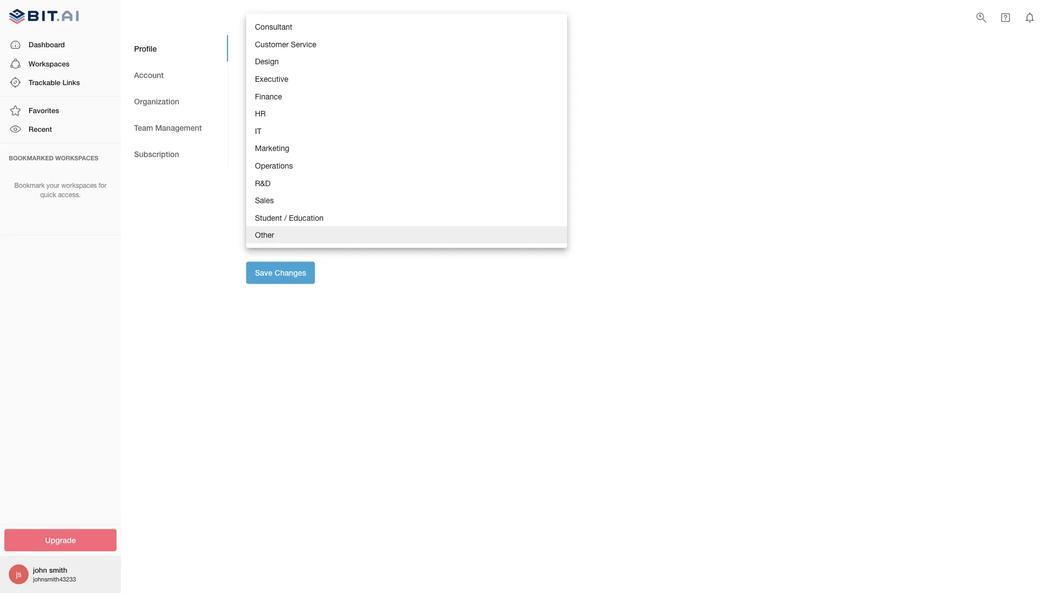 Task type: locate. For each thing, give the bounding box(es) containing it.
js
[[259, 83, 269, 98], [16, 570, 21, 579]]

it option
[[246, 122, 567, 140]]

1 horizontal spatial js
[[259, 83, 269, 98]]

r&d
[[255, 179, 271, 188]]

save changes button
[[246, 262, 315, 284]]

student
[[255, 213, 282, 222]]

changes
[[275, 268, 306, 278]]

dashboard button
[[0, 36, 121, 54]]

other button
[[246, 227, 567, 244]]

hr option
[[246, 105, 567, 122]]

team management link
[[121, 114, 228, 141]]

1 vertical spatial js
[[16, 570, 21, 579]]

organization
[[134, 97, 179, 106]]

john smith johnsmith43233
[[33, 566, 76, 583]]

r&d option
[[246, 174, 567, 192]]

subscription
[[134, 149, 179, 158]]

design
[[255, 57, 279, 66]]

dashboard
[[29, 40, 65, 49]]

0 vertical spatial js
[[259, 83, 269, 98]]

for
[[99, 182, 107, 189]]

marketing option
[[246, 140, 567, 157]]

bookmarked workspaces
[[9, 155, 98, 162]]

other inside option
[[255, 231, 274, 240]]

student / education
[[255, 213, 324, 222]]

workspaces button
[[0, 54, 121, 73]]

workspaces
[[55, 155, 98, 162]]

hr
[[255, 109, 266, 118]]

service
[[291, 40, 316, 49]]

sales option
[[246, 192, 567, 209]]

1 horizontal spatial profile
[[246, 49, 280, 63]]

bookmark
[[14, 182, 45, 189]]

list box
[[246, 14, 567, 248]]

subscription link
[[121, 141, 228, 167]]

design option
[[246, 53, 567, 70]]

profile down customer
[[246, 49, 280, 63]]

quick
[[40, 191, 56, 199]]

profile up account
[[134, 44, 157, 53]]

account link
[[121, 62, 228, 88]]

tab list
[[121, 35, 228, 167]]

workspaces
[[29, 59, 70, 68]]

marketing
[[255, 144, 289, 153]]

trackable links button
[[0, 73, 121, 92]]

account
[[134, 70, 164, 79]]

trackable
[[29, 78, 61, 87]]

other for other option
[[255, 231, 274, 240]]

other inside "dropdown button"
[[246, 230, 268, 240]]

js button
[[246, 73, 300, 108]]

js left john
[[16, 570, 21, 579]]

finance option
[[246, 88, 567, 105]]

profile
[[134, 44, 157, 53], [246, 49, 280, 63]]

other
[[246, 230, 268, 240], [255, 231, 274, 240]]

consultant option
[[246, 18, 567, 36]]

favorites
[[29, 106, 59, 115]]

js up hr in the top left of the page
[[259, 83, 269, 98]]

0 horizontal spatial js
[[16, 570, 21, 579]]

executive
[[255, 74, 288, 83]]



Task type: vqa. For each thing, say whether or not it's contained in the screenshot.
john on the bottom left of page
yes



Task type: describe. For each thing, give the bounding box(es) containing it.
smith
[[49, 566, 67, 575]]

links
[[62, 78, 80, 87]]

recent
[[29, 125, 52, 134]]

John text field
[[246, 139, 402, 156]]

other option
[[246, 227, 567, 244]]

tab list containing profile
[[121, 35, 228, 167]]

customer service option
[[246, 36, 567, 53]]

customer service
[[255, 40, 316, 49]]

0 horizontal spatial profile
[[134, 44, 157, 53]]

john
[[33, 566, 47, 575]]

list box containing consultant
[[246, 14, 567, 248]]

operations
[[255, 161, 293, 170]]

favorites button
[[0, 101, 121, 120]]

team
[[134, 123, 153, 132]]

education
[[289, 213, 324, 222]]

johnsmith43233
[[33, 576, 76, 583]]

access.
[[58, 191, 81, 199]]

/
[[284, 213, 287, 222]]

js inside 'js' button
[[259, 83, 269, 98]]

management
[[155, 123, 202, 132]]

upgrade button
[[4, 530, 117, 552]]

customer
[[255, 40, 289, 49]]

bookmarked
[[9, 155, 54, 162]]

your
[[46, 182, 59, 189]]

it
[[255, 126, 261, 136]]

team management
[[134, 123, 202, 132]]

save
[[255, 268, 273, 278]]

finance
[[255, 92, 282, 101]]

organization link
[[121, 88, 228, 114]]

trackable links
[[29, 78, 80, 87]]

CEO text field
[[246, 183, 567, 200]]

operations option
[[246, 157, 567, 174]]

executive option
[[246, 70, 567, 88]]

other for other "dropdown button"
[[246, 230, 268, 240]]

profile link
[[121, 35, 228, 62]]

workspaces
[[61, 182, 97, 189]]

recent button
[[0, 120, 121, 139]]

upgrade
[[45, 536, 76, 545]]

consultant
[[255, 22, 292, 31]]

save changes
[[255, 268, 306, 278]]

bookmark your workspaces for quick access.
[[14, 182, 107, 199]]

sales
[[255, 196, 274, 205]]

student / education option
[[246, 209, 567, 227]]



